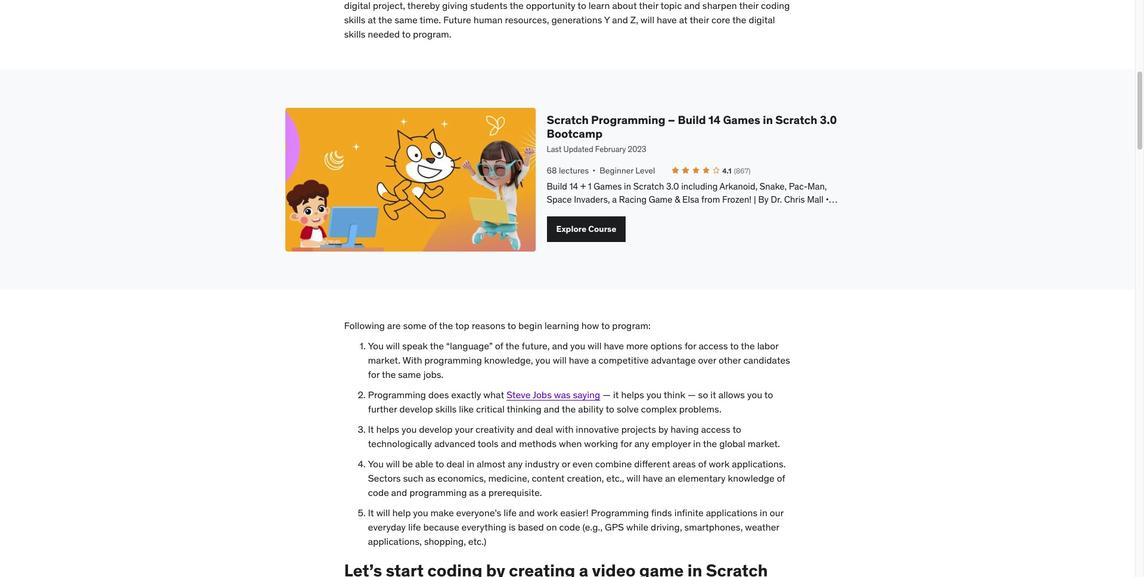 Task type: vqa. For each thing, say whether or not it's contained in the screenshot.
everyday
yes



Task type: describe. For each thing, give the bounding box(es) containing it.
is
[[509, 521, 516, 533]]

of up elementary
[[698, 458, 707, 470]]

snake,
[[760, 181, 787, 192]]

will down how
[[588, 340, 602, 352]]

you inside it helps you develop your creativity and deal with innovative projects by having access to technologically advanced tools and methods when working for any employer in the global market.
[[402, 423, 417, 435]]

2 it from the left
[[711, 389, 716, 401]]

14 inside scratch programming – build 14 games in scratch 3.0 bootcamp last updated february 2023
[[709, 113, 721, 127]]

jobs.
[[424, 368, 444, 380]]

your
[[455, 423, 473, 435]]

scratch inside build 14 + 1 games in scratch 3.0 including arkanoid, snake, pac-man, space invaders, a racing game & elsa from frozen! |
[[634, 181, 664, 192]]

because
[[424, 521, 459, 533]]

steve jobs was saying link
[[507, 389, 601, 401]]

labor
[[758, 340, 779, 352]]

of right some in the left bottom of the page
[[429, 320, 437, 331]]

etc.,
[[607, 472, 625, 484]]

to inside you will be able to deal in almost any industry or even combine different areas of work applications. sectors such as economics, medicine, content creation, etc., will have an elementary knowledge of code and programming as a prerequisite.
[[436, 458, 444, 470]]

how
[[582, 320, 599, 331]]

you inside it will help you make everyone's life and work easier! programming finds infinite applications in our everyday life because everything is based on code (e.g., gps while driving, smartphones, weather applications, shopping, etc.)
[[413, 507, 428, 519]]

and inside the — it helps you think — so it allows you to further develop skills like critical thinking and the ability to solve complex problems.
[[544, 403, 560, 415]]

everyday
[[368, 521, 406, 533]]

etc.)
[[468, 535, 487, 547]]

work inside it will help you make everyone's life and work easier! programming finds infinite applications in our everyday life because everything is based on code (e.g., gps while driving, smartphones, weather applications, shopping, etc.)
[[537, 507, 558, 519]]

updated
[[564, 144, 594, 155]]

programming inside you will speak the "language" of the future, and you will have more options for access to the labor market. with programming knowledge, you will have a competitive advantage over other candidates for the same jobs.
[[425, 354, 482, 366]]

almost
[[477, 458, 506, 470]]

0 vertical spatial as
[[426, 472, 435, 484]]

saying
[[573, 389, 601, 401]]

games inside scratch programming – build 14 games in scratch 3.0 bootcamp last updated february 2023
[[723, 113, 761, 127]]

competitive
[[599, 354, 649, 366]]

build inside scratch programming – build 14 games in scratch 3.0 bootcamp last updated february 2023
[[678, 113, 706, 127]]

1 vertical spatial programming
[[368, 389, 426, 401]]

lectures
[[559, 165, 589, 176]]

steve
[[507, 389, 531, 401]]

code inside it will help you make everyone's life and work easier! programming finds infinite applications in our everyday life because everything is based on code (e.g., gps while driving, smartphones, weather applications, shopping, etc.)
[[559, 521, 580, 533]]

future,
[[522, 340, 550, 352]]

any inside you will be able to deal in almost any industry or even combine different areas of work applications. sectors such as economics, medicine, content creation, etc., will have an elementary knowledge of code and programming as a prerequisite.
[[508, 458, 523, 470]]

it for it helps you develop your creativity and deal with innovative projects by having access to technologically advanced tools and methods when working for any employer in the global market.
[[368, 423, 374, 435]]

you down how
[[571, 340, 586, 352]]

the inside the — it helps you think — so it allows you to further develop skills like critical thinking and the ability to solve complex problems.
[[562, 403, 576, 415]]

february
[[595, 144, 626, 155]]

|
[[754, 194, 756, 205]]

technologically
[[368, 438, 432, 450]]

finds
[[651, 507, 672, 519]]

from
[[702, 194, 720, 205]]

it will help you make everyone's life and work easier! programming finds infinite applications in our everyday life because everything is based on code (e.g., gps while driving, smartphones, weather applications, shopping, etc.)
[[368, 507, 784, 547]]

or
[[562, 458, 570, 470]]

worldwide,
[[622, 207, 667, 219]]

academy
[[687, 207, 724, 219]]

elementary
[[678, 472, 726, 484]]

gps
[[605, 521, 624, 533]]

over
[[698, 354, 717, 366]]

areas
[[673, 458, 696, 470]]

to inside you will speak the "language" of the future, and you will have more options for access to the labor market. with programming knowledge, you will have a competitive advantage over other candidates for the same jobs.
[[730, 340, 739, 352]]

in inside build 14 + 1 games in scratch 3.0 including arkanoid, snake, pac-man, space invaders, a racing game & elsa from frozen! |
[[624, 181, 631, 192]]

and inside you will be able to deal in almost any industry or even combine different areas of work applications. sectors such as economics, medicine, content creation, etc., will have an elementary knowledge of code and programming as a prerequisite.
[[391, 486, 407, 498]]

•
[[826, 194, 829, 205]]

programming does exactly what steve jobs was saying
[[368, 389, 601, 401]]

innovative
[[576, 423, 619, 435]]

level
[[636, 165, 655, 176]]

will down learning
[[553, 354, 567, 366]]

and inside you will speak the "language" of the future, and you will have more options for access to the labor market. with programming knowledge, you will have a competitive advantage over other candidates for the same jobs.
[[552, 340, 568, 352]]

applications,
[[368, 535, 422, 547]]

helps inside it helps you develop your creativity and deal with innovative projects by having access to technologically advanced tools and methods when working for any employer in the global market.
[[376, 423, 399, 435]]

2023
[[628, 144, 647, 155]]

the left labor
[[741, 340, 755, 352]]

economics,
[[438, 472, 486, 484]]

build inside build 14 + 1 games in scratch 3.0 including arkanoid, snake, pac-man, space invaders, a racing game & elsa from frozen! |
[[547, 181, 568, 192]]

programming inside you will be able to deal in almost any industry or even combine different areas of work applications. sectors such as economics, medicine, content creation, etc., will have an elementary knowledge of code and programming as a prerequisite.
[[410, 486, 467, 498]]

jobs
[[533, 389, 552, 401]]

ability
[[578, 403, 604, 415]]

0 vertical spatial have
[[604, 340, 624, 352]]

students
[[584, 207, 620, 219]]

will inside it will help you make everyone's life and work easier! programming finds infinite applications in our everyday life because everything is based on code (e.g., gps while driving, smartphones, weather applications, shopping, etc.)
[[376, 507, 390, 519]]

knowledge
[[728, 472, 775, 484]]

a inside you will be able to deal in almost any industry or even combine different areas of work applications. sectors such as economics, medicine, content creation, etc., will have an elementary knowledge of code and programming as a prerequisite.
[[481, 486, 486, 498]]

projects
[[622, 423, 656, 435]]

creation,
[[567, 472, 604, 484]]

are
[[387, 320, 401, 331]]

0 horizontal spatial scratch
[[547, 113, 589, 127]]

with
[[403, 354, 422, 366]]

(e.g.,
[[583, 521, 603, 533]]

sectors
[[368, 472, 401, 484]]

thinking
[[507, 403, 542, 415]]

pac-
[[789, 181, 808, 192]]

beginner
[[600, 165, 634, 176]]

0 vertical spatial life
[[504, 507, 517, 519]]

you down future,
[[536, 354, 551, 366]]

same
[[398, 368, 421, 380]]

code inside you will be able to deal in almost any industry or even combine different areas of work applications. sectors such as economics, medicine, content creation, etc., will have an elementary knowledge of code and programming as a prerequisite.
[[368, 486, 389, 498]]

the inside it helps you develop your creativity and deal with innovative projects by having access to technologically advanced tools and methods when working for any employer in the global market.
[[703, 438, 717, 450]]

the right 'speak'
[[430, 340, 444, 352]]

employer
[[652, 438, 691, 450]]

methods
[[519, 438, 557, 450]]

develop inside the — it helps you think — so it allows you to further develop skills like critical thinking and the ability to solve complex problems.
[[400, 403, 433, 415]]

on
[[546, 521, 557, 533]]

does
[[428, 389, 449, 401]]

and down creativity
[[501, 438, 517, 450]]

games inside build 14 + 1 games in scratch 3.0 including arkanoid, snake, pac-man, space invaders, a racing game & elsa from frozen! |
[[594, 181, 622, 192]]

–
[[668, 113, 676, 127]]

able
[[415, 458, 433, 470]]

explore
[[556, 223, 587, 234]]

following are some of the top reasons to begin learning how to program:
[[344, 320, 651, 331]]

knowledge,
[[484, 354, 533, 366]]

market. inside it helps you develop your creativity and deal with innovative projects by having access to technologically advanced tools and methods when working for any employer in the global market.
[[748, 438, 780, 450]]

elsa
[[683, 194, 699, 205]]

like
[[459, 403, 474, 415]]

you right allows
[[748, 389, 763, 401]]

have inside you will be able to deal in almost any industry or even combine different areas of work applications. sectors such as economics, medicine, content creation, etc., will have an elementary knowledge of code and programming as a prerequisite.
[[643, 472, 663, 484]]

tools
[[478, 438, 499, 450]]

dr.
[[771, 194, 782, 205]]

medicine,
[[488, 472, 530, 484]]

applications
[[706, 507, 758, 519]]

to inside it helps you develop your creativity and deal with innovative projects by having access to technologically advanced tools and methods when working for any employer in the global market.
[[733, 423, 742, 435]]

begin
[[519, 320, 543, 331]]

everyone's
[[456, 507, 502, 519]]

applications.
[[732, 458, 786, 470]]

invaders,
[[574, 194, 610, 205]]

will left be
[[386, 458, 400, 470]]

you for you will be able to deal in almost any industry or even combine different areas of work applications. sectors such as economics, medicine, content creation, etc., will have an elementary knowledge of code and programming as a prerequisite.
[[368, 458, 384, 470]]

+
[[581, 181, 586, 192]]

work inside you will be able to deal in almost any industry or even combine different areas of work applications. sectors such as economics, medicine, content creation, etc., will have an elementary knowledge of code and programming as a prerequisite.
[[709, 458, 730, 470]]

different
[[634, 458, 671, 470]]

and inside it will help you make everyone's life and work easier! programming finds infinite applications in our everyday life because everything is based on code (e.g., gps while driving, smartphones, weather applications, shopping, etc.)
[[519, 507, 535, 519]]

0 horizontal spatial have
[[569, 354, 589, 366]]

complex
[[641, 403, 677, 415]]

for inside it helps you develop your creativity and deal with innovative projects by having access to technologically advanced tools and methods when working for any employer in the global market.
[[621, 438, 632, 450]]

smartphones,
[[685, 521, 743, 533]]

working
[[584, 438, 618, 450]]



Task type: locate. For each thing, give the bounding box(es) containing it.
0 horizontal spatial games
[[594, 181, 622, 192]]

1 vertical spatial for
[[368, 368, 380, 380]]

infinite
[[675, 507, 704, 519]]

1 vertical spatial life
[[408, 521, 421, 533]]

as down able
[[426, 472, 435, 484]]

programming up further
[[368, 389, 426, 401]]

1 — from the left
[[603, 389, 611, 401]]

what
[[484, 389, 504, 401]]

1 vertical spatial you
[[368, 458, 384, 470]]

3.0 inside scratch programming – build 14 games in scratch 3.0 bootcamp last updated february 2023
[[820, 113, 837, 127]]

1 vertical spatial develop
[[419, 423, 453, 435]]

to up other
[[730, 340, 739, 352]]

deal up methods
[[535, 423, 553, 435]]

0 vertical spatial build
[[678, 113, 706, 127]]

0 vertical spatial you
[[368, 340, 384, 352]]

2 horizontal spatial scratch
[[776, 113, 818, 127]]

build 14 + 1 games in scratch 3.0 including arkanoid, snake, pac-man, space invaders, a racing game & elsa from frozen! |
[[547, 181, 827, 205]]

work up elementary
[[709, 458, 730, 470]]

exactly
[[451, 389, 481, 401]]

0 vertical spatial 3.0
[[820, 113, 837, 127]]

market.
[[368, 354, 401, 366], [748, 438, 780, 450]]

2 horizontal spatial have
[[643, 472, 663, 484]]

helps up "solve"
[[621, 389, 644, 401]]

build up the space
[[547, 181, 568, 192]]

arkanoid,
[[720, 181, 758, 192]]

it
[[368, 423, 374, 435], [368, 507, 374, 519]]

of down applications.
[[777, 472, 785, 484]]

1 vertical spatial access
[[701, 423, 731, 435]]

helps up technologically
[[376, 423, 399, 435]]

(867)
[[734, 166, 751, 175]]

0 vertical spatial programming
[[591, 113, 666, 127]]

14 inside build 14 + 1 games in scratch 3.0 including arkanoid, snake, pac-man, space invaders, a racing game & elsa from frozen! |
[[570, 181, 578, 192]]

2 you from the top
[[368, 458, 384, 470]]

1 vertical spatial mall
[[669, 207, 685, 219]]

skills
[[435, 403, 457, 415]]

programming
[[425, 354, 482, 366], [410, 486, 467, 498]]

shopping,
[[424, 535, 466, 547]]

0 vertical spatial programming
[[425, 354, 482, 366]]

was
[[554, 389, 571, 401]]

candidates
[[744, 354, 791, 366]]

based
[[518, 521, 544, 533]]

you
[[368, 340, 384, 352], [368, 458, 384, 470]]

access
[[699, 340, 728, 352], [701, 423, 731, 435]]

to right how
[[601, 320, 610, 331]]

you right help
[[413, 507, 428, 519]]

in inside you will be able to deal in almost any industry or even combine different areas of work applications. sectors such as economics, medicine, content creation, etc., will have an elementary knowledge of code and programming as a prerequisite.
[[467, 458, 475, 470]]

1 vertical spatial market.
[[748, 438, 780, 450]]

creativity
[[476, 423, 515, 435]]

1 vertical spatial work
[[537, 507, 558, 519]]

access up global
[[701, 423, 731, 435]]

a up students
[[612, 194, 617, 205]]

0 vertical spatial work
[[709, 458, 730, 470]]

as
[[426, 472, 435, 484], [469, 486, 479, 498]]

0 vertical spatial games
[[723, 113, 761, 127]]

content
[[532, 472, 565, 484]]

0 horizontal spatial it
[[613, 389, 619, 401]]

with
[[556, 423, 574, 435]]

0 vertical spatial any
[[635, 438, 650, 450]]

the left top
[[439, 320, 453, 331]]

0 horizontal spatial for
[[368, 368, 380, 380]]

have up saying
[[569, 354, 589, 366]]

develop down skills at the left bottom of page
[[419, 423, 453, 435]]

to left "solve"
[[606, 403, 615, 415]]

the left global
[[703, 438, 717, 450]]

develop inside it helps you develop your creativity and deal with innovative projects by having access to technologically advanced tools and methods when working for any employer in the global market.
[[419, 423, 453, 435]]

0 horizontal spatial mall
[[669, 207, 685, 219]]

have down different
[[643, 472, 663, 484]]

the up knowledge, on the bottom left of the page
[[506, 340, 520, 352]]

a inside you will speak the "language" of the future, and you will have more options for access to the labor market. with programming knowledge, you will have a competitive advantage over other candidates for the same jobs.
[[592, 354, 597, 366]]

1 vertical spatial helps
[[376, 423, 399, 435]]

further
[[368, 403, 397, 415]]

1 horizontal spatial it
[[711, 389, 716, 401]]

a up everyone's
[[481, 486, 486, 498]]

1 vertical spatial programming
[[410, 486, 467, 498]]

1 horizontal spatial mall
[[807, 194, 824, 205]]

0 horizontal spatial 14
[[570, 181, 578, 192]]

programming up gps
[[591, 507, 649, 519]]

— left so
[[688, 389, 696, 401]]

0 horizontal spatial a
[[481, 486, 486, 498]]

a inside build 14 + 1 games in scratch 3.0 including arkanoid, snake, pac-man, space invaders, a racing game & elsa from frozen! |
[[612, 194, 617, 205]]

access inside it helps you develop your creativity and deal with innovative projects by having access to technologically advanced tools and methods when working for any employer in the global market.
[[701, 423, 731, 435]]

it down further
[[368, 423, 374, 435]]

allows
[[719, 389, 745, 401]]

0 horizontal spatial build
[[547, 181, 568, 192]]

1 it from the top
[[368, 423, 374, 435]]

and up methods
[[517, 423, 533, 435]]

2 vertical spatial have
[[643, 472, 663, 484]]

and down learning
[[552, 340, 568, 352]]

0 vertical spatial for
[[685, 340, 697, 352]]

&
[[675, 194, 680, 205]]

frozen!
[[723, 194, 752, 205]]

deal inside it helps you develop your creativity and deal with innovative projects by having access to technologically advanced tools and methods when working for any employer in the global market.
[[535, 423, 553, 435]]

1 horizontal spatial helps
[[621, 389, 644, 401]]

will up everyday
[[376, 507, 390, 519]]

you will be able to deal in almost any industry or even combine different areas of work applications. sectors such as economics, medicine, content creation, etc., will have an elementary knowledge of code and programming as a prerequisite.
[[368, 458, 786, 498]]

1 horizontal spatial scratch
[[634, 181, 664, 192]]

1 horizontal spatial work
[[709, 458, 730, 470]]

1 you from the top
[[368, 340, 384, 352]]

will down "are"
[[386, 340, 400, 352]]

build
[[678, 113, 706, 127], [547, 181, 568, 192]]

it up everyday
[[368, 507, 374, 519]]

games up (867)
[[723, 113, 761, 127]]

helps inside the — it helps you think — so it allows you to further develop skills like critical thinking and the ability to solve complex problems.
[[621, 389, 644, 401]]

1 vertical spatial code
[[559, 521, 580, 533]]

3.0 inside build 14 + 1 games in scratch 3.0 including arkanoid, snake, pac-man, space invaders, a racing game & elsa from frozen! |
[[666, 181, 679, 192]]

1 vertical spatial 3.0
[[666, 181, 679, 192]]

programming inside scratch programming – build 14 games in scratch 3.0 bootcamp last updated february 2023
[[591, 113, 666, 127]]

you down following
[[368, 340, 384, 352]]

0 vertical spatial helps
[[621, 389, 644, 401]]

help
[[393, 507, 411, 519]]

you up complex
[[647, 389, 662, 401]]

any
[[635, 438, 650, 450], [508, 458, 523, 470]]

0 vertical spatial code
[[368, 486, 389, 498]]

0 horizontal spatial 3.0
[[666, 181, 679, 192]]

access up over
[[699, 340, 728, 352]]

work up on
[[537, 507, 558, 519]]

1 vertical spatial any
[[508, 458, 523, 470]]

programming inside it will help you make everyone's life and work easier! programming finds infinite applications in our everyday life because everything is based on code (e.g., gps while driving, smartphones, weather applications, shopping, etc.)
[[591, 507, 649, 519]]

will right etc.,
[[627, 472, 641, 484]]

including
[[682, 181, 718, 192]]

1 horizontal spatial a
[[592, 354, 597, 366]]

— right saying
[[603, 389, 611, 401]]

market. left with
[[368, 354, 401, 366]]

1 horizontal spatial life
[[504, 507, 517, 519]]

0 horizontal spatial market.
[[368, 354, 401, 366]]

0 vertical spatial market.
[[368, 354, 401, 366]]

life down help
[[408, 521, 421, 533]]

2 horizontal spatial for
[[685, 340, 697, 352]]

code down easier!
[[559, 521, 580, 533]]

you inside you will speak the "language" of the future, and you will have more options for access to the labor market. with programming knowledge, you will have a competitive advantage over other candidates for the same jobs.
[[368, 340, 384, 352]]

any inside it helps you develop your creativity and deal with innovative projects by having access to technologically advanced tools and methods when working for any employer in the global market.
[[635, 438, 650, 450]]

for up advantage
[[685, 340, 697, 352]]

you up technologically
[[402, 423, 417, 435]]

35,000+
[[547, 207, 582, 219]]

1 vertical spatial 14
[[570, 181, 578, 192]]

1 horizontal spatial —
[[688, 389, 696, 401]]

it inside it will help you make everyone's life and work easier! programming finds infinite applications in our everyday life because everything is based on code (e.g., gps while driving, smartphones, weather applications, shopping, etc.)
[[368, 507, 374, 519]]

more
[[626, 340, 648, 352]]

advantage
[[651, 354, 696, 366]]

and down steve jobs was saying link
[[544, 403, 560, 415]]

1 vertical spatial games
[[594, 181, 622, 192]]

a left the competitive
[[592, 354, 597, 366]]

0 vertical spatial deal
[[535, 423, 553, 435]]

and down such
[[391, 486, 407, 498]]

1 horizontal spatial deal
[[535, 423, 553, 435]]

0 horizontal spatial as
[[426, 472, 435, 484]]

other
[[719, 354, 741, 366]]

for up further
[[368, 368, 380, 380]]

1 vertical spatial as
[[469, 486, 479, 498]]

1 horizontal spatial as
[[469, 486, 479, 498]]

deal up economics,
[[447, 458, 465, 470]]

when
[[559, 438, 582, 450]]

2 vertical spatial programming
[[591, 507, 649, 519]]

solve
[[617, 403, 639, 415]]

have up the competitive
[[604, 340, 624, 352]]

build right – at the top right
[[678, 113, 706, 127]]

2 vertical spatial for
[[621, 438, 632, 450]]

in inside scratch programming – build 14 games in scratch 3.0 bootcamp last updated february 2023
[[763, 113, 773, 127]]

be
[[402, 458, 413, 470]]

and up based
[[519, 507, 535, 519]]

you will speak the "language" of the future, and you will have more options for access to the labor market. with programming knowledge, you will have a competitive advantage over other candidates for the same jobs.
[[368, 340, 791, 380]]

any down projects
[[635, 438, 650, 450]]

as down economics,
[[469, 486, 479, 498]]

while
[[627, 521, 649, 533]]

you
[[571, 340, 586, 352], [536, 354, 551, 366], [647, 389, 662, 401], [748, 389, 763, 401], [402, 423, 417, 435], [413, 507, 428, 519]]

for
[[685, 340, 697, 352], [368, 368, 380, 380], [621, 438, 632, 450]]

0 horizontal spatial any
[[508, 458, 523, 470]]

1 horizontal spatial 14
[[709, 113, 721, 127]]

0 vertical spatial mall
[[807, 194, 824, 205]]

mall left '•'
[[807, 194, 824, 205]]

in inside it helps you develop your creativity and deal with innovative projects by having access to technologically advanced tools and methods when working for any employer in the global market.
[[693, 438, 701, 450]]

you inside you will be able to deal in almost any industry or even combine different areas of work applications. sectors such as economics, medicine, content creation, etc., will have an elementary knowledge of code and programming as a prerequisite.
[[368, 458, 384, 470]]

it up "solve"
[[613, 389, 619, 401]]

1 vertical spatial have
[[569, 354, 589, 366]]

0 vertical spatial it
[[368, 423, 374, 435]]

0 vertical spatial 14
[[709, 113, 721, 127]]

mall down &
[[669, 207, 685, 219]]

1 horizontal spatial 3.0
[[820, 113, 837, 127]]

mall
[[807, 194, 824, 205], [669, 207, 685, 219]]

weather
[[745, 521, 780, 533]]

options
[[651, 340, 683, 352]]

0 horizontal spatial work
[[537, 507, 558, 519]]

2 — from the left
[[688, 389, 696, 401]]

it right so
[[711, 389, 716, 401]]

0 horizontal spatial —
[[603, 389, 611, 401]]

2 vertical spatial a
[[481, 486, 486, 498]]

you up sectors
[[368, 458, 384, 470]]

to down candidates
[[765, 389, 773, 401]]

problems.
[[679, 403, 722, 415]]

explore course link
[[547, 216, 626, 242]]

1 horizontal spatial for
[[621, 438, 632, 450]]

develop down 'does'
[[400, 403, 433, 415]]

1 vertical spatial it
[[368, 507, 374, 519]]

have
[[604, 340, 624, 352], [569, 354, 589, 366], [643, 472, 663, 484]]

speak
[[402, 340, 428, 352]]

1 horizontal spatial games
[[723, 113, 761, 127]]

it for it will help you make everyone's life and work easier! programming finds infinite applications in our everyday life because everything is based on code (e.g., gps while driving, smartphones, weather applications, shopping, etc.)
[[368, 507, 374, 519]]

industry
[[525, 458, 560, 470]]

racing
[[619, 194, 647, 205]]

programming
[[591, 113, 666, 127], [368, 389, 426, 401], [591, 507, 649, 519]]

0 horizontal spatial helps
[[376, 423, 399, 435]]

0 horizontal spatial deal
[[447, 458, 465, 470]]

easier!
[[560, 507, 589, 519]]

last
[[547, 144, 562, 155]]

chris
[[784, 194, 805, 205]]

access inside you will speak the "language" of the future, and you will have more options for access to the labor market. with programming knowledge, you will have a competitive advantage over other candidates for the same jobs.
[[699, 340, 728, 352]]

2 horizontal spatial a
[[612, 194, 617, 205]]

combine
[[595, 458, 632, 470]]

life up the is
[[504, 507, 517, 519]]

man,
[[808, 181, 827, 192]]

such
[[403, 472, 423, 484]]

by
[[659, 423, 669, 435]]

market. up applications.
[[748, 438, 780, 450]]

0 vertical spatial develop
[[400, 403, 433, 415]]

68
[[547, 165, 557, 176]]

programming up make
[[410, 486, 467, 498]]

for down projects
[[621, 438, 632, 450]]

1 vertical spatial deal
[[447, 458, 465, 470]]

2 it from the top
[[368, 507, 374, 519]]

4.1 (867)
[[723, 166, 751, 175]]

to right able
[[436, 458, 444, 470]]

the down was
[[562, 403, 576, 415]]

you for you will speak the "language" of the future, and you will have more options for access to the labor market. with programming knowledge, you will have a competitive advantage over other candidates for the same jobs.
[[368, 340, 384, 352]]

programming up 2023
[[591, 113, 666, 127]]

of inside you will speak the "language" of the future, and you will have more options for access to the labor market. with programming knowledge, you will have a competitive advantage over other candidates for the same jobs.
[[495, 340, 503, 352]]

14 right – at the top right
[[709, 113, 721, 127]]

to up global
[[733, 423, 742, 435]]

0 horizontal spatial life
[[408, 521, 421, 533]]

—
[[603, 389, 611, 401], [688, 389, 696, 401]]

space
[[547, 194, 572, 205]]

think
[[664, 389, 686, 401]]

1 horizontal spatial have
[[604, 340, 624, 352]]

14
[[709, 113, 721, 127], [570, 181, 578, 192]]

1 horizontal spatial build
[[678, 113, 706, 127]]

games right 1 on the top of the page
[[594, 181, 622, 192]]

critical
[[476, 403, 505, 415]]

14 left +
[[570, 181, 578, 192]]

0 horizontal spatial code
[[368, 486, 389, 498]]

it inside it helps you develop your creativity and deal with innovative projects by having access to technologically advanced tools and methods when working for any employer in the global market.
[[368, 423, 374, 435]]

scratch programming – build 14 games in scratch 3.0 bootcamp link
[[547, 113, 844, 140]]

learning
[[545, 320, 579, 331]]

1 horizontal spatial any
[[635, 438, 650, 450]]

to left begin
[[508, 320, 516, 331]]

0 vertical spatial a
[[612, 194, 617, 205]]

scratch
[[547, 113, 589, 127], [776, 113, 818, 127], [634, 181, 664, 192]]

code down sectors
[[368, 486, 389, 498]]

deal inside you will be able to deal in almost any industry or even combine different areas of work applications. sectors such as economics, medicine, content creation, etc., will have an elementary knowledge of code and programming as a prerequisite.
[[447, 458, 465, 470]]

market. inside you will speak the "language" of the future, and you will have more options for access to the labor market. with programming knowledge, you will have a competitive advantage over other candidates for the same jobs.
[[368, 354, 401, 366]]

driving,
[[651, 521, 682, 533]]

1 it from the left
[[613, 389, 619, 401]]

programming down "language"
[[425, 354, 482, 366]]

1 horizontal spatial code
[[559, 521, 580, 533]]

of up knowledge, on the bottom left of the page
[[495, 340, 503, 352]]

the left 'same'
[[382, 368, 396, 380]]

1 horizontal spatial market.
[[748, 438, 780, 450]]

any up the medicine,
[[508, 458, 523, 470]]

0 vertical spatial access
[[699, 340, 728, 352]]

1 vertical spatial build
[[547, 181, 568, 192]]

in inside it will help you make everyone's life and work easier! programming finds infinite applications in our everyday life because everything is based on code (e.g., gps while driving, smartphones, weather applications, shopping, etc.)
[[760, 507, 768, 519]]

following
[[344, 320, 385, 331]]

an
[[665, 472, 676, 484]]

1 vertical spatial a
[[592, 354, 597, 366]]



